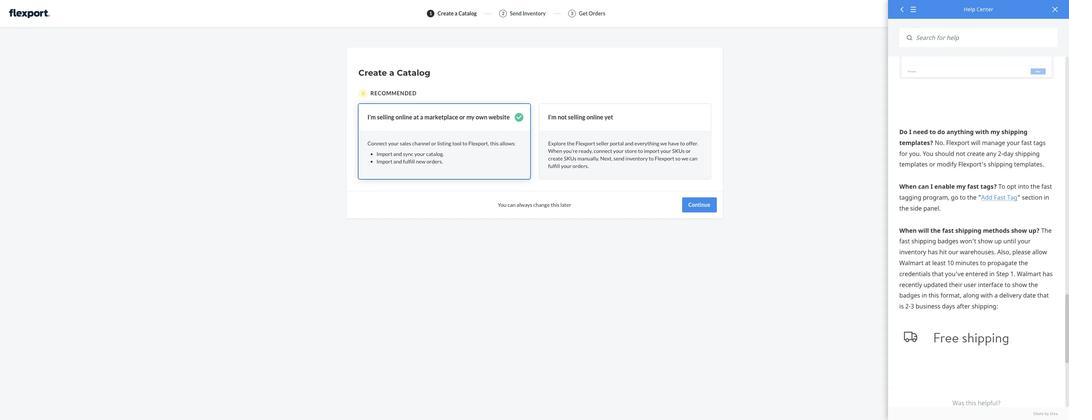 Task type: vqa. For each thing, say whether or not it's contained in the screenshot.
bottom Catalog
yes



Task type: describe. For each thing, give the bounding box(es) containing it.
1 vertical spatial create a catalog
[[359, 68, 431, 78]]

helpful?
[[978, 399, 1001, 408]]

your inside import and sync your catalog. import and fulfill new orders.
[[415, 151, 425, 157]]

dixa
[[1050, 411, 1058, 417]]

2 import from the top
[[377, 158, 393, 165]]

1 horizontal spatial a
[[420, 114, 423, 121]]

sales
[[400, 140, 411, 147]]

orders
[[589, 10, 606, 17]]

1
[[430, 11, 432, 16]]

2 horizontal spatial a
[[455, 10, 458, 17]]

to right have
[[680, 140, 685, 147]]

listing
[[438, 140, 451, 147]]

your down 'create'
[[561, 163, 572, 169]]

to down import
[[649, 155, 654, 162]]

always
[[517, 202, 533, 208]]

store
[[625, 148, 637, 154]]

i'm
[[368, 114, 376, 121]]

help center
[[964, 6, 994, 13]]

sync
[[403, 151, 414, 157]]

1 vertical spatial we
[[682, 155, 689, 162]]

orders. inside explore the flexport seller portal and everything we have to offer. when you're ready, connect your store to import your skus or create skus manually. next, send inventory to flexport so we can fulfill your orders.
[[573, 163, 589, 169]]

flexport logo image
[[9, 9, 50, 18]]

import and sync your catalog. import and fulfill new orders.
[[377, 151, 444, 165]]

channel
[[412, 140, 430, 147]]

0 vertical spatial flexport
[[576, 140, 595, 147]]

1 vertical spatial flexport
[[655, 155, 675, 162]]

offer.
[[686, 140, 698, 147]]

new
[[416, 158, 426, 165]]

when
[[548, 148, 562, 154]]

not
[[558, 114, 567, 121]]

fulfill inside explore the flexport seller portal and everything we have to offer. when you're ready, connect your store to import your skus or create skus manually. next, send inventory to flexport so we can fulfill your orders.
[[548, 163, 560, 169]]

continue
[[689, 202, 711, 208]]

marketplace
[[425, 114, 458, 121]]

tool
[[453, 140, 462, 147]]

website
[[489, 114, 510, 121]]

elevio by dixa link
[[900, 411, 1058, 417]]

0 vertical spatial create
[[438, 10, 454, 17]]

you're
[[563, 148, 578, 154]]

feedback
[[994, 9, 1020, 17]]

your left "sales"
[[388, 140, 399, 147]]

1 vertical spatial catalog
[[397, 68, 431, 78]]

yet
[[605, 114, 613, 121]]

so
[[676, 155, 681, 162]]

your up send
[[613, 148, 624, 154]]

elevio by dixa
[[1034, 411, 1058, 417]]

0 horizontal spatial we
[[661, 140, 667, 147]]

to up inventory at the right
[[638, 148, 643, 154]]

Search search field
[[913, 28, 1058, 47]]

0 horizontal spatial or
[[431, 140, 437, 147]]

import
[[644, 148, 660, 154]]

fulfill inside import and sync your catalog. import and fulfill new orders.
[[403, 158, 415, 165]]

0 horizontal spatial a
[[389, 68, 395, 78]]

2
[[502, 11, 505, 16]]

1 online from the left
[[396, 114, 412, 121]]

3
[[571, 11, 574, 16]]

1 vertical spatial create
[[359, 68, 387, 78]]

flexport,
[[469, 140, 489, 147]]

continue link
[[682, 198, 717, 213]]

my
[[467, 114, 475, 121]]

explore the flexport seller portal and everything we have to offer. when you're ready, connect your store to import your skus or create skus manually. next, send inventory to flexport so we can fulfill your orders.
[[548, 140, 698, 169]]

2 online from the left
[[587, 114, 604, 121]]

catalog.
[[426, 151, 444, 157]]

1 selling from the left
[[377, 114, 394, 121]]

2 selling from the left
[[568, 114, 586, 121]]

0 horizontal spatial can
[[508, 202, 516, 208]]

0 vertical spatial skus
[[672, 148, 685, 154]]

you can always change this later
[[498, 202, 572, 208]]

can inside explore the flexport seller portal and everything we have to offer. when you're ready, connect your store to import your skus or create skus manually. next, send inventory to flexport so we can fulfill your orders.
[[690, 155, 698, 162]]

next,
[[600, 155, 613, 162]]

send
[[614, 155, 625, 162]]

1 horizontal spatial or
[[459, 114, 465, 121]]

0 vertical spatial this
[[490, 140, 499, 147]]

connect
[[594, 148, 612, 154]]

feedback link
[[983, 9, 1020, 18]]

get orders
[[579, 10, 606, 17]]

recommended
[[371, 90, 417, 97]]

you
[[498, 202, 507, 208]]

portal
[[610, 140, 624, 147]]

have
[[668, 140, 679, 147]]

log out
[[1039, 9, 1061, 17]]

inventory
[[523, 10, 546, 17]]

continue button
[[682, 198, 717, 213]]

1 horizontal spatial catalog
[[459, 10, 477, 17]]

elevio
[[1034, 411, 1044, 417]]



Task type: locate. For each thing, give the bounding box(es) containing it.
your down have
[[661, 148, 671, 154]]

fulfill
[[403, 158, 415, 165], [548, 163, 560, 169]]

the
[[567, 140, 575, 147]]

to
[[463, 140, 468, 147], [680, 140, 685, 147], [638, 148, 643, 154], [649, 155, 654, 162]]

1 horizontal spatial this
[[551, 202, 560, 208]]

was
[[953, 399, 965, 408]]

2 vertical spatial a
[[420, 114, 423, 121]]

orders. down manually.
[[573, 163, 589, 169]]

fulfill down 'create'
[[548, 163, 560, 169]]

orders. down catalog. on the left top of page
[[427, 158, 443, 165]]

was this helpful?
[[953, 399, 1001, 408]]

can
[[690, 155, 698, 162], [508, 202, 516, 208]]

online left yet
[[587, 114, 604, 121]]

0 vertical spatial import
[[377, 151, 393, 157]]

catalog up recommended
[[397, 68, 431, 78]]

skus down you're
[[564, 155, 577, 162]]

connect
[[368, 140, 387, 147]]

log
[[1039, 9, 1049, 17]]

we
[[661, 140, 667, 147], [682, 155, 689, 162]]

0 vertical spatial or
[[459, 114, 465, 121]]

1 horizontal spatial we
[[682, 155, 689, 162]]

create a catalog up recommended
[[359, 68, 431, 78]]

orders.
[[427, 158, 443, 165], [573, 163, 589, 169]]

i'm not selling online yet
[[548, 114, 613, 121]]

1 horizontal spatial orders.
[[573, 163, 589, 169]]

0 vertical spatial catalog
[[459, 10, 477, 17]]

a right at
[[420, 114, 423, 121]]

out
[[1050, 9, 1061, 17]]

0 vertical spatial create a catalog
[[438, 10, 477, 17]]

get
[[579, 10, 588, 17]]

explore
[[548, 140, 566, 147]]

help
[[964, 6, 976, 13]]

1 horizontal spatial fulfill
[[548, 163, 560, 169]]

skus
[[672, 148, 685, 154], [564, 155, 577, 162]]

change
[[534, 202, 550, 208]]

this
[[490, 140, 499, 147], [551, 202, 560, 208], [966, 399, 977, 408]]

1 vertical spatial this
[[551, 202, 560, 208]]

create a catalog right 1
[[438, 10, 477, 17]]

this left later
[[551, 202, 560, 208]]

this right was
[[966, 399, 977, 408]]

create right 1
[[438, 10, 454, 17]]

connect your sales channel or listing tool to flexport, this allows:
[[368, 140, 516, 147]]

0 vertical spatial a
[[455, 10, 458, 17]]

1 import from the top
[[377, 151, 393, 157]]

0 horizontal spatial catalog
[[397, 68, 431, 78]]

inventory
[[626, 155, 648, 162]]

catalog left 2
[[459, 10, 477, 17]]

1 vertical spatial a
[[389, 68, 395, 78]]

flexport up 'ready,'
[[576, 140, 595, 147]]

a
[[455, 10, 458, 17], [389, 68, 395, 78], [420, 114, 423, 121]]

0 horizontal spatial flexport
[[576, 140, 595, 147]]

or
[[459, 114, 465, 121], [431, 140, 437, 147], [686, 148, 691, 154]]

create up recommended
[[359, 68, 387, 78]]

1 horizontal spatial online
[[587, 114, 604, 121]]

and down "sales"
[[394, 158, 402, 165]]

or inside explore the flexport seller portal and everything we have to offer. when you're ready, connect your store to import your skus or create skus manually. next, send inventory to flexport so we can fulfill your orders.
[[686, 148, 691, 154]]

check image
[[515, 113, 523, 122]]

create
[[438, 10, 454, 17], [359, 68, 387, 78]]

own
[[476, 114, 488, 121]]

1 horizontal spatial can
[[690, 155, 698, 162]]

and left sync on the left top of page
[[394, 151, 402, 157]]

this left allows:
[[490, 140, 499, 147]]

a right 1
[[455, 10, 458, 17]]

online
[[396, 114, 412, 121], [587, 114, 604, 121]]

or left 'listing'
[[431, 140, 437, 147]]

import
[[377, 151, 393, 157], [377, 158, 393, 165]]

2 horizontal spatial this
[[966, 399, 977, 408]]

create a catalog
[[438, 10, 477, 17], [359, 68, 431, 78]]

selling right the i'm
[[377, 114, 394, 121]]

i'm
[[548, 114, 557, 121]]

selling
[[377, 114, 394, 121], [568, 114, 586, 121]]

center
[[977, 6, 994, 13]]

and up "store"
[[625, 140, 634, 147]]

or down offer.
[[686, 148, 691, 154]]

can right you
[[508, 202, 516, 208]]

1 vertical spatial can
[[508, 202, 516, 208]]

and inside explore the flexport seller portal and everything we have to offer. when you're ready, connect your store to import your skus or create skus manually. next, send inventory to flexport so we can fulfill your orders.
[[625, 140, 634, 147]]

0 vertical spatial we
[[661, 140, 667, 147]]

1 vertical spatial skus
[[564, 155, 577, 162]]

we left have
[[661, 140, 667, 147]]

later
[[561, 202, 572, 208]]

2 horizontal spatial or
[[686, 148, 691, 154]]

1 horizontal spatial flexport
[[655, 155, 675, 162]]

log out button
[[1029, 9, 1061, 18]]

by
[[1045, 411, 1049, 417]]

0 horizontal spatial skus
[[564, 155, 577, 162]]

selling right not
[[568, 114, 586, 121]]

0 vertical spatial and
[[625, 140, 634, 147]]

everything
[[635, 140, 660, 147]]

2 vertical spatial and
[[394, 158, 402, 165]]

ready,
[[579, 148, 593, 154]]

0 horizontal spatial this
[[490, 140, 499, 147]]

can down offer.
[[690, 155, 698, 162]]

and
[[625, 140, 634, 147], [394, 151, 402, 157], [394, 158, 402, 165]]

0 horizontal spatial online
[[396, 114, 412, 121]]

or left the my
[[459, 114, 465, 121]]

1 horizontal spatial selling
[[568, 114, 586, 121]]

1 horizontal spatial skus
[[672, 148, 685, 154]]

send
[[510, 10, 522, 17]]

at
[[414, 114, 419, 121]]

your up new
[[415, 151, 425, 157]]

1 vertical spatial or
[[431, 140, 437, 147]]

1 horizontal spatial create a catalog
[[438, 10, 477, 17]]

seller
[[596, 140, 609, 147]]

online left at
[[396, 114, 412, 121]]

orders. inside import and sync your catalog. import and fulfill new orders.
[[427, 158, 443, 165]]

allows:
[[500, 140, 516, 147]]

to right 'tool'
[[463, 140, 468, 147]]

your
[[388, 140, 399, 147], [613, 148, 624, 154], [661, 148, 671, 154], [415, 151, 425, 157], [561, 163, 572, 169]]

fulfill down sync on the left top of page
[[403, 158, 415, 165]]

1 vertical spatial import
[[377, 158, 393, 165]]

0 horizontal spatial create a catalog
[[359, 68, 431, 78]]

send inventory
[[510, 10, 546, 17]]

0 vertical spatial can
[[690, 155, 698, 162]]

1 vertical spatial and
[[394, 151, 402, 157]]

manually.
[[578, 155, 599, 162]]

0 horizontal spatial create
[[359, 68, 387, 78]]

catalog
[[459, 10, 477, 17], [397, 68, 431, 78]]

a up recommended
[[389, 68, 395, 78]]

0 horizontal spatial selling
[[377, 114, 394, 121]]

2 vertical spatial this
[[966, 399, 977, 408]]

1 horizontal spatial create
[[438, 10, 454, 17]]

0 horizontal spatial orders.
[[427, 158, 443, 165]]

flexport
[[576, 140, 595, 147], [655, 155, 675, 162]]

i'm selling online at a marketplace or my own website
[[368, 114, 510, 121]]

create
[[548, 155, 563, 162]]

we right so
[[682, 155, 689, 162]]

flexport left so
[[655, 155, 675, 162]]

2 vertical spatial or
[[686, 148, 691, 154]]

skus up so
[[672, 148, 685, 154]]

0 horizontal spatial fulfill
[[403, 158, 415, 165]]



